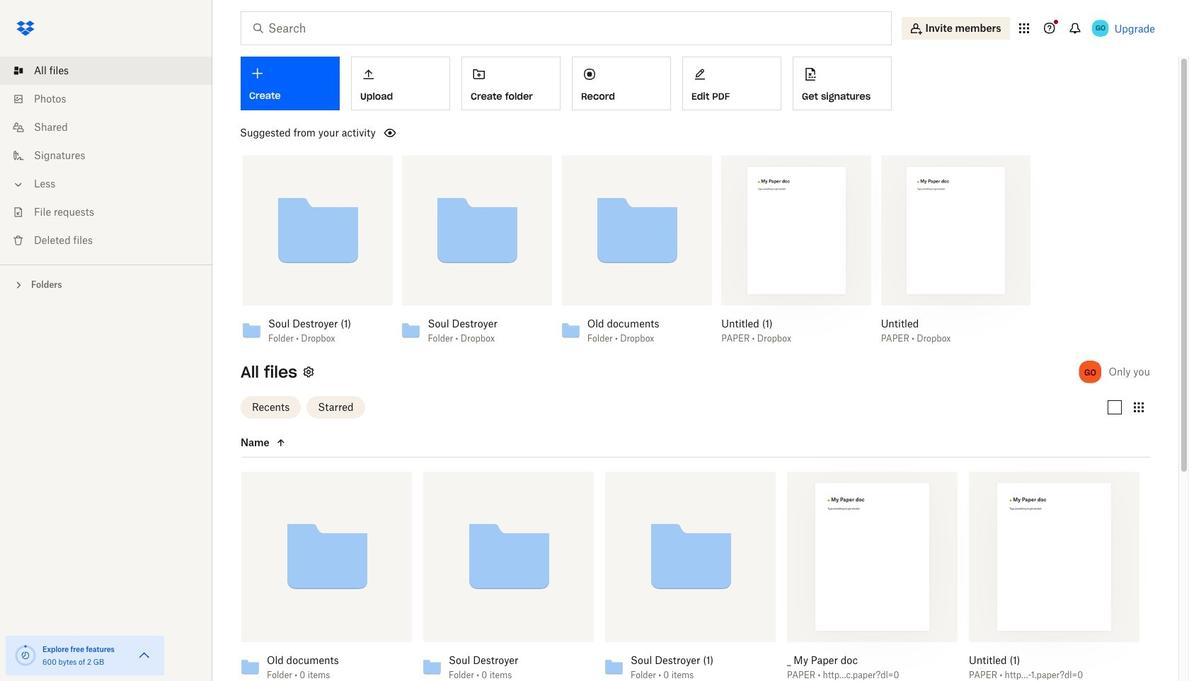 Task type: vqa. For each thing, say whether or not it's contained in the screenshot.
'inflatable-'
no



Task type: describe. For each thing, give the bounding box(es) containing it.
folder settings image
[[300, 364, 317, 381]]

folder, soul destroyer row
[[418, 472, 594, 682]]

dropbox image
[[11, 14, 40, 42]]

less image
[[11, 178, 25, 192]]

file, untitled (1).paper row
[[963, 472, 1140, 682]]

folder, old documents row
[[236, 472, 412, 682]]

file, _ my paper doc.paper row
[[781, 472, 958, 682]]



Task type: locate. For each thing, give the bounding box(es) containing it.
quota usage progress bar
[[14, 645, 37, 667]]

folder, soul destroyer (1) row
[[600, 472, 776, 682]]

list item
[[0, 57, 212, 85]]

quota usage image
[[14, 645, 37, 667]]

Search in folder "Dropbox" text field
[[268, 20, 862, 37]]

list
[[0, 48, 212, 265]]



